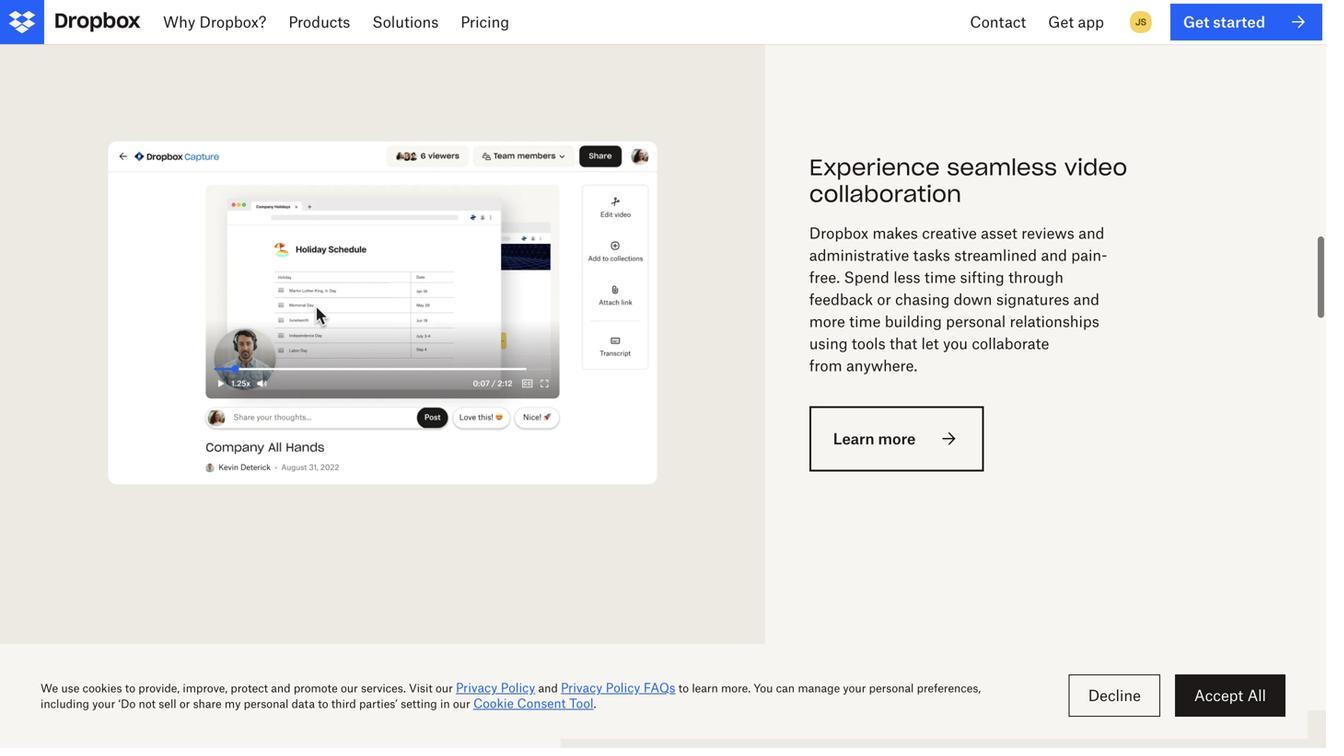 Task type: locate. For each thing, give the bounding box(es) containing it.
get
[[1183, 13, 1210, 31], [1048, 13, 1074, 31]]

and up "pain-"
[[1079, 224, 1105, 242]]

why
[[163, 13, 195, 31]]

creative
[[922, 224, 977, 242]]

dropbox?
[[199, 13, 267, 31]]

learn more
[[833, 430, 916, 448]]

0 horizontal spatial time
[[849, 312, 881, 330]]

js
[[1136, 16, 1147, 28]]

more
[[809, 312, 845, 330], [878, 430, 916, 448]]

1 horizontal spatial more
[[878, 430, 916, 448]]

1 vertical spatial more
[[878, 430, 916, 448]]

makes
[[873, 224, 918, 242]]

image of capture playback video. image
[[44, 26, 721, 601]]

personal
[[946, 312, 1006, 330]]

down
[[954, 290, 992, 308]]

0 horizontal spatial get
[[1048, 13, 1074, 31]]

time up tools on the right
[[849, 312, 881, 330]]

more up using on the top of the page
[[809, 312, 845, 330]]

learn more link
[[809, 406, 984, 472]]

get inside popup button
[[1048, 13, 1074, 31]]

feedback
[[809, 290, 873, 308]]

get left started
[[1183, 13, 1210, 31]]

building
[[885, 312, 942, 330]]

1 vertical spatial and
[[1041, 246, 1067, 264]]

relationships
[[1010, 312, 1100, 330]]

learn
[[833, 430, 875, 448]]

let
[[922, 335, 939, 353]]

0 horizontal spatial more
[[809, 312, 845, 330]]

app
[[1078, 13, 1104, 31]]

video
[[1064, 154, 1128, 182]]

through
[[1009, 268, 1064, 286]]

js button
[[1126, 7, 1156, 37]]

1 horizontal spatial time
[[925, 268, 956, 286]]

1 horizontal spatial get
[[1183, 13, 1210, 31]]

more right learn at the bottom right of page
[[878, 430, 916, 448]]

sifting
[[960, 268, 1005, 286]]

and
[[1079, 224, 1105, 242], [1041, 246, 1067, 264], [1074, 290, 1100, 308]]

2 vertical spatial and
[[1074, 290, 1100, 308]]

collaborate
[[972, 335, 1049, 353]]

spend
[[844, 268, 890, 286]]

time
[[925, 268, 956, 286], [849, 312, 881, 330]]

and up relationships
[[1074, 290, 1100, 308]]

products
[[289, 13, 350, 31]]

anywhere.
[[846, 357, 918, 375]]

pricing link
[[450, 0, 520, 44]]

time down the 'tasks' at the top
[[925, 268, 956, 286]]

why dropbox? button
[[152, 0, 278, 44]]

and down "reviews"
[[1041, 246, 1067, 264]]

pricing
[[461, 13, 509, 31]]

contact
[[970, 13, 1026, 31]]

solutions
[[372, 13, 439, 31]]

0 vertical spatial more
[[809, 312, 845, 330]]

started
[[1213, 13, 1266, 31]]

why dropbox?
[[163, 13, 267, 31]]

pain-
[[1071, 246, 1108, 264]]

get left app at the right top of page
[[1048, 13, 1074, 31]]

0 vertical spatial and
[[1079, 224, 1105, 242]]



Task type: vqa. For each thing, say whether or not it's contained in the screenshot.
'pdf' to the left
no



Task type: describe. For each thing, give the bounding box(es) containing it.
less
[[894, 268, 921, 286]]

you
[[943, 335, 968, 353]]

administrative
[[809, 246, 909, 264]]

more inside the dropbox makes creative asset reviews and administrative tasks streamlined and pain- free. spend less time sifting through feedback or chasing down signatures and more time building personal relationships using tools that let you collaborate from anywhere.
[[809, 312, 845, 330]]

streamlined
[[954, 246, 1037, 264]]

contact button
[[959, 0, 1037, 44]]

get app button
[[1037, 0, 1115, 44]]

asset
[[981, 224, 1018, 242]]

get for get app
[[1048, 13, 1074, 31]]

get app
[[1048, 13, 1104, 31]]

or
[[877, 290, 891, 308]]

tasks
[[913, 246, 950, 264]]

that
[[890, 335, 918, 353]]

using
[[809, 335, 848, 353]]

get for get started
[[1183, 13, 1210, 31]]

chasing
[[895, 290, 950, 308]]

solutions button
[[361, 0, 450, 44]]

get started link
[[1171, 4, 1323, 41]]

experience seamless video collaboration
[[809, 154, 1128, 208]]

dropbox makes creative asset reviews and administrative tasks streamlined and pain- free. spend less time sifting through feedback or chasing down signatures and more time building personal relationships using tools that let you collaborate from anywhere.
[[809, 224, 1108, 375]]

get started
[[1183, 13, 1266, 31]]

seamless
[[947, 154, 1057, 182]]

collaboration
[[809, 180, 962, 208]]

dropbox
[[809, 224, 869, 242]]

0 vertical spatial time
[[925, 268, 956, 286]]

1 vertical spatial time
[[849, 312, 881, 330]]

reviews
[[1022, 224, 1075, 242]]

from
[[809, 357, 842, 375]]

products button
[[278, 0, 361, 44]]

free.
[[809, 268, 840, 286]]

tools
[[852, 335, 886, 353]]

signatures
[[996, 290, 1070, 308]]

experience
[[809, 154, 940, 182]]



